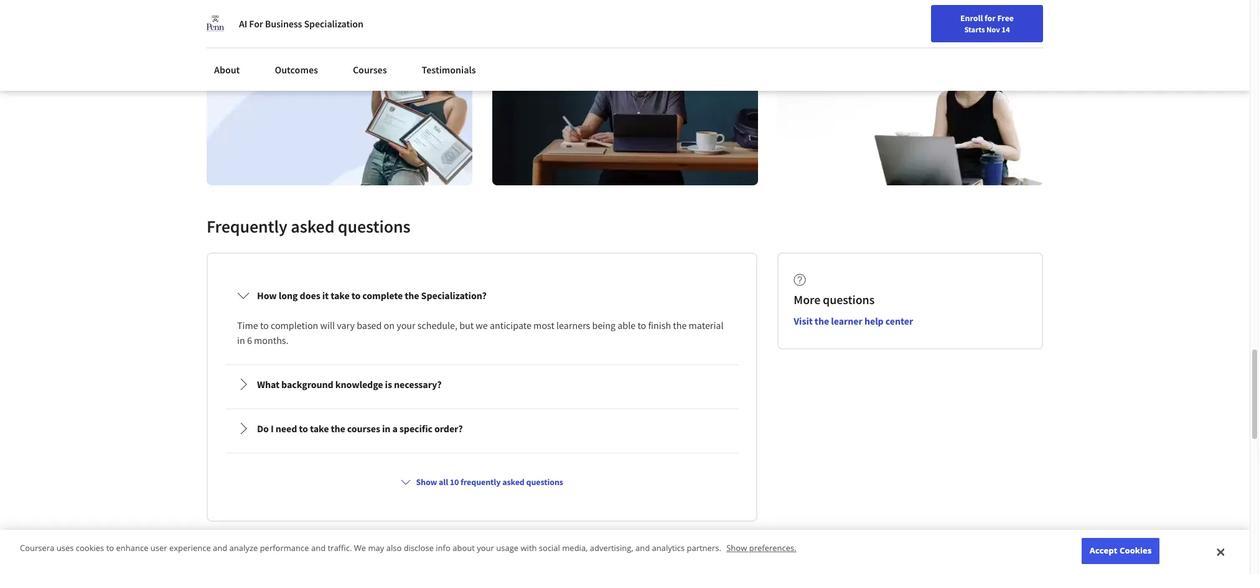 Task type: vqa. For each thing, say whether or not it's contained in the screenshot.
COURSERA image
no



Task type: describe. For each thing, give the bounding box(es) containing it.
cookies
[[76, 543, 104, 554]]

finish
[[648, 319, 671, 332]]

the right visit
[[815, 315, 829, 327]]

testimonials
[[422, 63, 476, 76]]

do
[[257, 423, 269, 435]]

on
[[384, 319, 395, 332]]

accept cookies
[[1090, 546, 1152, 557]]

in inside time to completion will vary based on your schedule, but we anticipate most learners being able to finish the material in 6 months.
[[237, 334, 245, 347]]

questions inside dropdown button
[[526, 477, 563, 488]]

based
[[357, 319, 382, 332]]

show inside dropdown button
[[416, 477, 437, 488]]

6
[[247, 334, 252, 347]]

1 and from the left
[[213, 543, 227, 554]]

user
[[151, 543, 167, 554]]

will
[[320, 319, 335, 332]]

specialization
[[304, 17, 363, 30]]

it
[[322, 289, 329, 302]]

help
[[865, 315, 884, 327]]

how
[[257, 289, 277, 302]]

long
[[279, 289, 298, 302]]

partners.
[[687, 543, 721, 554]]

accept cookies button
[[1082, 539, 1160, 565]]

with
[[521, 543, 537, 554]]

vary
[[337, 319, 355, 332]]

visit
[[794, 315, 813, 327]]

for
[[249, 17, 263, 30]]

the left courses
[[331, 423, 345, 435]]

enhance
[[116, 543, 148, 554]]

to inside the "how long does it take to complete the specialization?" dropdown button
[[352, 289, 361, 302]]

nov
[[987, 24, 1000, 34]]

testimonials link
[[414, 56, 484, 83]]

necessary?
[[394, 378, 442, 391]]

courses link
[[345, 56, 394, 83]]

experience
[[169, 543, 211, 554]]

info
[[436, 543, 451, 554]]

2 and from the left
[[311, 543, 326, 554]]

collapsed list
[[223, 274, 742, 575]]

coursera uses cookies to enhance user experience and analyze performance and traffic. we may also disclose info about your usage with social media, advertising, and analytics partners. show preferences.
[[20, 543, 797, 554]]

months.
[[254, 334, 289, 347]]

specialization?
[[421, 289, 487, 302]]

also
[[386, 543, 402, 554]]

0 vertical spatial questions
[[338, 215, 411, 238]]

analyze
[[229, 543, 258, 554]]

do i need to take the courses in a specific order?
[[257, 423, 463, 435]]

preferences.
[[749, 543, 797, 554]]

enroll for free starts nov 14
[[961, 12, 1014, 34]]

visit the learner help center link
[[794, 315, 913, 327]]

courses
[[347, 423, 380, 435]]

asked inside dropdown button
[[502, 477, 525, 488]]

a
[[392, 423, 398, 435]]

complete
[[363, 289, 403, 302]]

media,
[[562, 543, 588, 554]]

outcomes
[[275, 63, 318, 76]]

for
[[985, 12, 996, 24]]

time
[[237, 319, 258, 332]]

we
[[476, 319, 488, 332]]

ai
[[239, 17, 247, 30]]

knowledge
[[335, 378, 383, 391]]

show preferences. link
[[727, 543, 797, 554]]

what background knowledge is necessary?
[[257, 378, 442, 391]]

need
[[276, 423, 297, 435]]

ai for business specialization
[[239, 17, 363, 30]]

what
[[257, 378, 280, 391]]

but
[[460, 319, 474, 332]]

how long does it take to complete the specialization? button
[[227, 278, 737, 313]]

uses
[[56, 543, 74, 554]]

most
[[534, 319, 555, 332]]

1 vertical spatial questions
[[823, 292, 875, 307]]

outcomes link
[[267, 56, 326, 83]]

cookies
[[1120, 546, 1152, 557]]

the right complete
[[405, 289, 419, 302]]



Task type: locate. For each thing, give the bounding box(es) containing it.
your
[[397, 319, 416, 332], [477, 543, 494, 554]]

show all 10 frequently asked questions
[[416, 477, 563, 488]]

learner
[[831, 315, 863, 327]]

take
[[331, 289, 350, 302], [310, 423, 329, 435]]

0 horizontal spatial your
[[397, 319, 416, 332]]

14
[[1002, 24, 1010, 34]]

anticipate
[[490, 319, 532, 332]]

is
[[385, 378, 392, 391]]

schedule,
[[418, 319, 458, 332]]

0 vertical spatial take
[[331, 289, 350, 302]]

the inside time to completion will vary based on your schedule, but we anticipate most learners being able to finish the material in 6 months.
[[673, 319, 687, 332]]

0 horizontal spatial questions
[[338, 215, 411, 238]]

learners
[[557, 319, 590, 332]]

0 vertical spatial show
[[416, 477, 437, 488]]

take for to
[[310, 423, 329, 435]]

1 horizontal spatial in
[[382, 423, 391, 435]]

1 vertical spatial take
[[310, 423, 329, 435]]

0 horizontal spatial in
[[237, 334, 245, 347]]

your right on
[[397, 319, 416, 332]]

0 horizontal spatial and
[[213, 543, 227, 554]]

business
[[265, 17, 302, 30]]

in inside dropdown button
[[382, 423, 391, 435]]

1 horizontal spatial questions
[[526, 477, 563, 488]]

to
[[352, 289, 361, 302], [260, 319, 269, 332], [638, 319, 646, 332], [299, 423, 308, 435], [106, 543, 114, 554]]

and left analytics
[[636, 543, 650, 554]]

able
[[618, 319, 636, 332]]

in left 6
[[237, 334, 245, 347]]

specific
[[400, 423, 433, 435]]

i
[[271, 423, 274, 435]]

all
[[439, 477, 448, 488]]

what background knowledge is necessary? button
[[227, 367, 737, 402]]

and
[[213, 543, 227, 554], [311, 543, 326, 554], [636, 543, 650, 554]]

social
[[539, 543, 560, 554]]

footer
[[0, 552, 1250, 575]]

center
[[886, 315, 913, 327]]

usage
[[496, 543, 519, 554]]

1 horizontal spatial show
[[727, 543, 747, 554]]

3 and from the left
[[636, 543, 650, 554]]

background
[[281, 378, 333, 391]]

0 vertical spatial your
[[397, 319, 416, 332]]

frequently asked questions
[[207, 215, 411, 238]]

in left a
[[382, 423, 391, 435]]

None search field
[[177, 8, 476, 33]]

0 horizontal spatial asked
[[291, 215, 335, 238]]

1 vertical spatial your
[[477, 543, 494, 554]]

completion
[[271, 319, 318, 332]]

0 horizontal spatial show
[[416, 477, 437, 488]]

to up months.
[[260, 319, 269, 332]]

your inside time to completion will vary based on your schedule, but we anticipate most learners being able to finish the material in 6 months.
[[397, 319, 416, 332]]

to right able
[[638, 319, 646, 332]]

to right 'cookies'
[[106, 543, 114, 554]]

frequently
[[207, 215, 288, 238]]

0 vertical spatial asked
[[291, 215, 335, 238]]

performance
[[260, 543, 309, 554]]

show
[[416, 477, 437, 488], [727, 543, 747, 554]]

2 horizontal spatial questions
[[823, 292, 875, 307]]

and left traffic.
[[311, 543, 326, 554]]

2 vertical spatial questions
[[526, 477, 563, 488]]

the
[[405, 289, 419, 302], [815, 315, 829, 327], [673, 319, 687, 332], [331, 423, 345, 435]]

material
[[689, 319, 724, 332]]

how long does it take to complete the specialization?
[[257, 289, 487, 302]]

your right about
[[477, 543, 494, 554]]

accept
[[1090, 546, 1118, 557]]

about
[[214, 63, 240, 76]]

courses
[[353, 63, 387, 76]]

traffic.
[[328, 543, 352, 554]]

take right the it
[[331, 289, 350, 302]]

time to completion will vary based on your schedule, but we anticipate most learners being able to finish the material in 6 months.
[[237, 319, 726, 347]]

enroll
[[961, 12, 983, 24]]

10
[[450, 477, 459, 488]]

starts
[[965, 24, 985, 34]]

analytics
[[652, 543, 685, 554]]

1 vertical spatial in
[[382, 423, 391, 435]]

about link
[[207, 56, 247, 83]]

about
[[453, 543, 475, 554]]

show all 10 frequently asked questions button
[[396, 471, 568, 494]]

order?
[[434, 423, 463, 435]]

1 horizontal spatial take
[[331, 289, 350, 302]]

free
[[997, 12, 1014, 24]]

do i need to take the courses in a specific order? button
[[227, 411, 737, 446]]

more
[[794, 292, 821, 307]]

university of pennsylvania image
[[207, 15, 224, 32]]

to right need
[[299, 423, 308, 435]]

and left analyze
[[213, 543, 227, 554]]

show right partners. at the bottom
[[727, 543, 747, 554]]

1 vertical spatial show
[[727, 543, 747, 554]]

frequently
[[461, 477, 501, 488]]

0 horizontal spatial take
[[310, 423, 329, 435]]

to left complete
[[352, 289, 361, 302]]

disclose
[[404, 543, 434, 554]]

we
[[354, 543, 366, 554]]

being
[[592, 319, 616, 332]]

1 horizontal spatial asked
[[502, 477, 525, 488]]

asked
[[291, 215, 335, 238], [502, 477, 525, 488]]

advertising,
[[590, 543, 634, 554]]

more questions
[[794, 292, 875, 307]]

to inside do i need to take the courses in a specific order? dropdown button
[[299, 423, 308, 435]]

may
[[368, 543, 384, 554]]

1 horizontal spatial your
[[477, 543, 494, 554]]

take for it
[[331, 289, 350, 302]]

take right need
[[310, 423, 329, 435]]

coursera
[[20, 543, 54, 554]]

show left the all
[[416, 477, 437, 488]]

the right finish
[[673, 319, 687, 332]]

visit the learner help center
[[794, 315, 913, 327]]

questions
[[338, 215, 411, 238], [823, 292, 875, 307], [526, 477, 563, 488]]

1 horizontal spatial and
[[311, 543, 326, 554]]

1 vertical spatial asked
[[502, 477, 525, 488]]

0 vertical spatial in
[[237, 334, 245, 347]]

2 horizontal spatial and
[[636, 543, 650, 554]]



